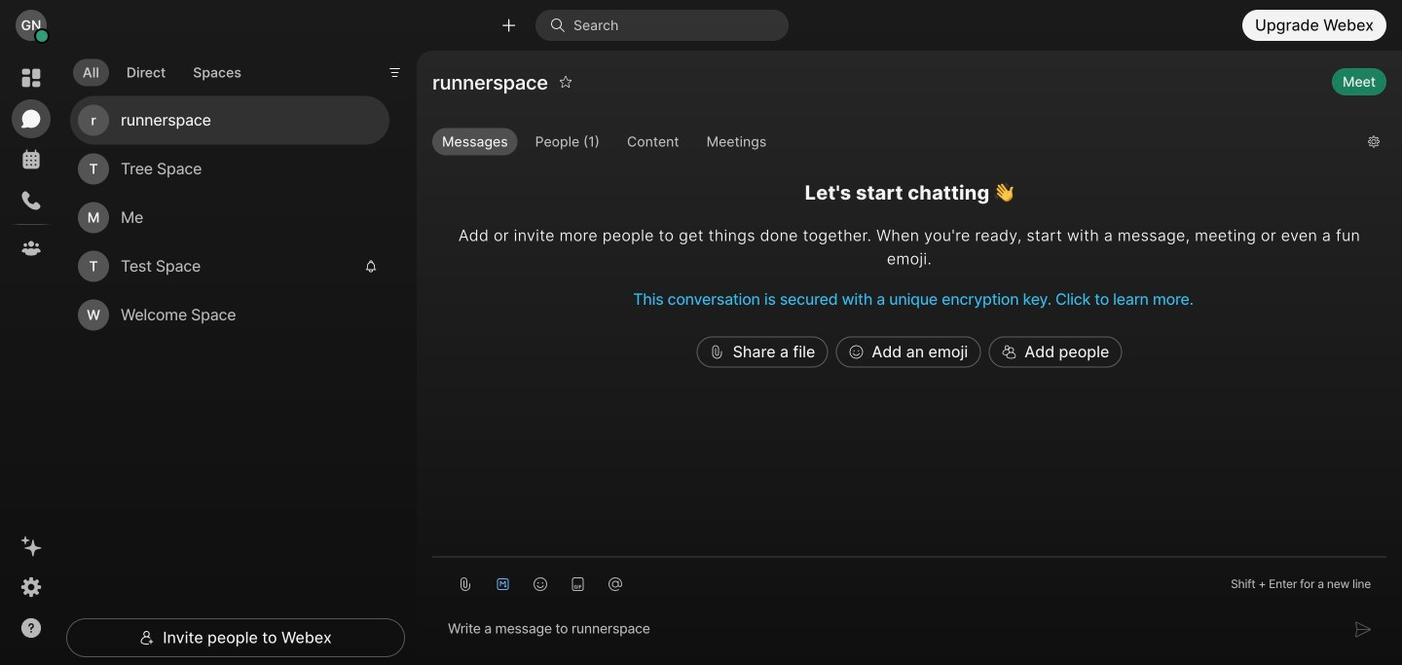 Task type: locate. For each thing, give the bounding box(es) containing it.
wrapper image
[[35, 29, 49, 43], [849, 344, 865, 360]]

tab list
[[68, 47, 256, 92]]

you will be notified of all new messages in this space image
[[364, 260, 378, 273]]

1 vertical spatial wrapper image
[[849, 344, 865, 360]]

group
[[433, 128, 1353, 160]]

0 vertical spatial wrapper image
[[35, 29, 49, 43]]

navigation
[[0, 51, 62, 665]]

you will be notified of all new messages in this space image
[[364, 260, 378, 273]]

emoji image
[[533, 577, 549, 592]]

webex tab list
[[12, 58, 51, 268]]

runnerspace list item
[[70, 96, 390, 145]]

tree space list item
[[70, 145, 390, 194]]

0 horizontal spatial wrapper image
[[35, 29, 49, 43]]

wrapper image
[[550, 18, 574, 33], [710, 344, 725, 360], [1002, 344, 1017, 360], [140, 630, 155, 646]]

settings image
[[19, 576, 43, 599]]

file attachment image
[[458, 577, 473, 592]]

help image
[[19, 617, 43, 640]]

me list item
[[70, 194, 390, 242]]

add to favorites image
[[559, 66, 573, 97]]

filter by image
[[387, 65, 403, 80]]

welcome space list item
[[70, 291, 390, 340]]



Task type: describe. For each thing, give the bounding box(es) containing it.
markdown image
[[496, 577, 511, 592]]

connect people image
[[500, 16, 518, 35]]

what's new image
[[19, 535, 43, 558]]

view space settings image
[[1368, 126, 1382, 157]]

test space, you will be notified of all new messages in this space list item
[[70, 242, 390, 291]]

teams, has no new notifications image
[[19, 237, 43, 260]]

mention image
[[608, 577, 623, 592]]

gifs image
[[570, 577, 586, 592]]

1 horizontal spatial wrapper image
[[849, 344, 865, 360]]

meetings image
[[19, 148, 43, 171]]

calls image
[[19, 189, 43, 212]]

messaging, has no new notifications image
[[19, 107, 43, 131]]

message composer toolbar element
[[433, 558, 1387, 603]]

dashboard image
[[19, 66, 43, 90]]



Task type: vqa. For each thing, say whether or not it's contained in the screenshot.
Text Field at the top left of the page
no



